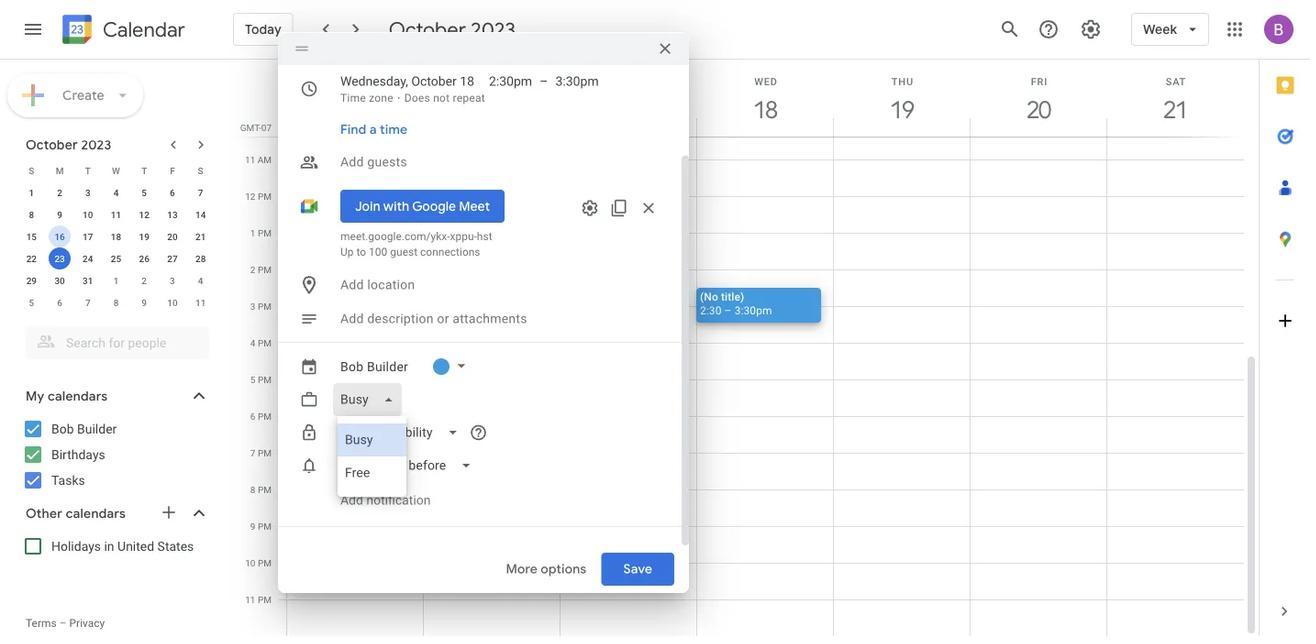 Task type: vqa. For each thing, say whether or not it's contained in the screenshot.


Task type: locate. For each thing, give the bounding box(es) containing it.
october up wednesday, october 18
[[389, 17, 466, 42]]

6 inside 'element'
[[57, 297, 62, 308]]

zone
[[369, 92, 393, 105]]

9 for 9 pm
[[250, 521, 256, 532]]

2 vertical spatial 3
[[250, 301, 256, 312]]

guest
[[390, 246, 418, 259]]

0 horizontal spatial 7
[[85, 297, 90, 308]]

1 horizontal spatial bob builder
[[340, 359, 408, 374]]

21
[[1163, 95, 1186, 125], [195, 231, 206, 242]]

9 pm from the top
[[258, 484, 272, 495]]

4 down 28 element
[[198, 275, 203, 286]]

13 element
[[161, 204, 183, 226]]

3 pm from the top
[[258, 264, 272, 275]]

0 horizontal spatial 1
[[29, 187, 34, 198]]

1 add from the top
[[340, 155, 364, 170]]

october 2023 grid
[[17, 160, 215, 314]]

0 horizontal spatial builder
[[77, 422, 117, 437]]

builder up birthdays
[[77, 422, 117, 437]]

25 element
[[105, 248, 127, 270]]

pm for 4 pm
[[258, 338, 272, 349]]

11 up 18 element
[[111, 209, 121, 220]]

16
[[54, 231, 65, 242]]

6 row from the top
[[17, 270, 215, 292]]

5 up 12 element on the left of the page
[[142, 187, 147, 198]]

s left m
[[29, 165, 34, 176]]

2 vertical spatial 8
[[250, 484, 256, 495]]

description
[[367, 312, 434, 327]]

wednesday,
[[340, 74, 408, 89]]

1 t from the left
[[85, 165, 91, 176]]

24
[[83, 253, 93, 264]]

s
[[29, 165, 34, 176], [198, 165, 203, 176]]

support image
[[1038, 18, 1060, 40]]

2:30pm
[[489, 74, 532, 89]]

6 inside grid
[[250, 411, 256, 422]]

10 up 17
[[83, 209, 93, 220]]

5 inside grid
[[250, 374, 256, 385]]

0 vertical spatial 1
[[29, 187, 34, 198]]

2 horizontal spatial 2
[[250, 264, 256, 275]]

5 down 29 element
[[29, 297, 34, 308]]

bob builder down description
[[340, 359, 408, 374]]

6 up 7 pm
[[250, 411, 256, 422]]

add notification
[[340, 493, 431, 508]]

0 vertical spatial 7
[[198, 187, 203, 198]]

2023
[[471, 17, 516, 42], [81, 137, 111, 153]]

2 horizontal spatial 18
[[753, 95, 776, 125]]

wed
[[754, 76, 778, 87]]

3 row from the top
[[17, 204, 215, 226]]

0 horizontal spatial 3
[[85, 187, 90, 198]]

0 vertical spatial –
[[540, 74, 548, 89]]

0 horizontal spatial 18
[[111, 231, 121, 242]]

0 vertical spatial 3:30pm
[[556, 74, 599, 89]]

4 for 4 pm
[[250, 338, 256, 349]]

2 vertical spatial 4
[[250, 338, 256, 349]]

row containing 1
[[17, 182, 215, 204]]

10 for november 10 element
[[167, 297, 178, 308]]

9 down november 2 element
[[142, 297, 147, 308]]

sat
[[1166, 76, 1186, 87]]

november 1 element
[[105, 270, 127, 292]]

1 vertical spatial 3:30pm
[[735, 304, 772, 317]]

tab list
[[1260, 60, 1310, 586]]

1 horizontal spatial 3
[[170, 275, 175, 286]]

4 add from the top
[[340, 493, 363, 508]]

october up not
[[411, 74, 457, 89]]

2 vertical spatial 10
[[245, 558, 256, 569]]

1 vertical spatial 18
[[753, 95, 776, 125]]

11 down november 4 element
[[195, 297, 206, 308]]

t left f
[[141, 165, 147, 176]]

11 for 11 'element'
[[111, 209, 121, 220]]

bob builder up birthdays
[[51, 422, 117, 437]]

meet
[[459, 198, 490, 214]]

my calendars button
[[4, 382, 228, 411]]

18
[[460, 74, 474, 89], [753, 95, 776, 125], [111, 231, 121, 242]]

20
[[1026, 95, 1050, 125], [167, 231, 178, 242]]

1 pm
[[250, 228, 272, 239]]

2 horizontal spatial 1
[[250, 228, 256, 239]]

3 up 10 element
[[85, 187, 90, 198]]

0 vertical spatial bob builder
[[340, 359, 408, 374]]

1 vertical spatial 4
[[198, 275, 203, 286]]

– right terms
[[59, 617, 67, 630]]

2 horizontal spatial –
[[724, 304, 732, 317]]

2023 down create
[[81, 137, 111, 153]]

0 horizontal spatial 2
[[57, 187, 62, 198]]

add inside button
[[340, 493, 363, 508]]

0 horizontal spatial 5
[[29, 297, 34, 308]]

w
[[112, 165, 120, 176]]

0 horizontal spatial 4
[[113, 187, 119, 198]]

pm up 9 pm
[[258, 484, 272, 495]]

pm for 1 pm
[[258, 228, 272, 239]]

2 vertical spatial –
[[59, 617, 67, 630]]

2 horizontal spatial 4
[[250, 338, 256, 349]]

26 element
[[133, 248, 155, 270]]

november 4 element
[[190, 270, 212, 292]]

1 horizontal spatial 18
[[460, 74, 474, 89]]

11
[[245, 154, 255, 165], [111, 209, 121, 220], [195, 297, 206, 308], [245, 595, 256, 606]]

12 down 11 am
[[245, 191, 256, 202]]

6 down 30 element
[[57, 297, 62, 308]]

pm for 5 pm
[[258, 374, 272, 385]]

october up m
[[26, 137, 78, 153]]

1 horizontal spatial 8
[[113, 297, 119, 308]]

0 horizontal spatial 3:30pm
[[556, 74, 599, 89]]

10 down november 3 element
[[167, 297, 178, 308]]

november 9 element
[[133, 292, 155, 314]]

9 pm
[[250, 521, 272, 532]]

7 down 6 pm
[[250, 448, 256, 459]]

9 up 16 element
[[57, 209, 62, 220]]

0 vertical spatial 6
[[170, 187, 175, 198]]

option
[[338, 424, 406, 457], [338, 457, 406, 490]]

1 vertical spatial 8
[[113, 297, 119, 308]]

my calendars
[[26, 388, 108, 404]]

4 down the 3 pm
[[250, 338, 256, 349]]

15
[[26, 231, 37, 242]]

21 up 28
[[195, 231, 206, 242]]

1 horizontal spatial 10
[[167, 297, 178, 308]]

holidays
[[51, 539, 101, 554]]

calendars for my calendars
[[48, 388, 108, 404]]

8 inside grid
[[250, 484, 256, 495]]

15 element
[[21, 226, 43, 248]]

other calendars
[[26, 506, 126, 522]]

2 vertical spatial 5
[[250, 374, 256, 385]]

0 horizontal spatial 10
[[83, 209, 93, 220]]

0 horizontal spatial t
[[85, 165, 91, 176]]

0 horizontal spatial 20
[[167, 231, 178, 242]]

holidays in united states
[[51, 539, 194, 554]]

2 vertical spatial 7
[[250, 448, 256, 459]]

pm for 3 pm
[[258, 301, 272, 312]]

1 horizontal spatial 9
[[142, 297, 147, 308]]

3:30pm down title)
[[735, 304, 772, 317]]

add down find
[[340, 155, 364, 170]]

19 column header
[[833, 60, 971, 137]]

21 element
[[190, 226, 212, 248]]

october 2023 up m
[[26, 137, 111, 153]]

week button
[[1131, 7, 1209, 51]]

october 2023 up wednesday, october 18
[[389, 17, 516, 42]]

sat 21
[[1163, 76, 1186, 125]]

0 vertical spatial 12
[[245, 191, 256, 202]]

states
[[157, 539, 194, 554]]

6 down f
[[170, 187, 175, 198]]

7 for the november 7 element
[[85, 297, 90, 308]]

2 pm from the top
[[258, 228, 272, 239]]

add for add location
[[340, 278, 364, 293]]

11 for 11 pm
[[245, 595, 256, 606]]

2
[[57, 187, 62, 198], [250, 264, 256, 275], [142, 275, 147, 286]]

11 inside "element"
[[195, 297, 206, 308]]

7 inside grid
[[250, 448, 256, 459]]

a
[[370, 121, 377, 137]]

fri 20
[[1026, 76, 1050, 125]]

guests
[[367, 155, 407, 170]]

calendars up in
[[66, 506, 126, 522]]

19 up "26"
[[139, 231, 149, 242]]

1 vertical spatial –
[[724, 304, 732, 317]]

– inside (no title) 2:30 – 3:30pm
[[724, 304, 732, 317]]

21 inside row
[[195, 231, 206, 242]]

18 up 25
[[111, 231, 121, 242]]

Search for people text field
[[37, 327, 198, 360]]

1 horizontal spatial 12
[[245, 191, 256, 202]]

connections
[[420, 246, 480, 259]]

2 row from the top
[[17, 182, 215, 204]]

6
[[170, 187, 175, 198], [57, 297, 62, 308], [250, 411, 256, 422]]

location
[[367, 278, 415, 293]]

7 pm from the top
[[258, 411, 272, 422]]

column header
[[286, 60, 424, 137], [423, 60, 561, 137], [560, 60, 697, 137]]

27
[[167, 253, 178, 264]]

0 horizontal spatial 2023
[[81, 137, 111, 153]]

pm down the 3 pm
[[258, 338, 272, 349]]

2 horizontal spatial 6
[[250, 411, 256, 422]]

3 add from the top
[[340, 312, 364, 327]]

12 inside grid
[[245, 191, 256, 202]]

12 pm
[[245, 191, 272, 202]]

1 vertical spatial october 2023
[[26, 137, 111, 153]]

None search field
[[0, 319, 228, 360]]

0 vertical spatial 2023
[[471, 17, 516, 42]]

11 down 10 pm
[[245, 595, 256, 606]]

24 element
[[77, 248, 99, 270]]

17
[[83, 231, 93, 242]]

8 for the november 8 element
[[113, 297, 119, 308]]

row containing 29
[[17, 270, 215, 292]]

google
[[412, 198, 456, 214]]

pm up 6 pm
[[258, 374, 272, 385]]

16 element
[[49, 226, 71, 248]]

2 vertical spatial 9
[[250, 521, 256, 532]]

None field
[[333, 384, 409, 417], [333, 417, 473, 450], [333, 450, 487, 483], [333, 384, 409, 417], [333, 417, 473, 450], [333, 450, 487, 483]]

bob builder inside my calendars list
[[51, 422, 117, 437]]

pm up 2 pm in the top left of the page
[[258, 228, 272, 239]]

pm down 10 pm
[[258, 595, 272, 606]]

builder
[[367, 359, 408, 374], [77, 422, 117, 437]]

pm up 7 pm
[[258, 411, 272, 422]]

2 horizontal spatial 3
[[250, 301, 256, 312]]

4 up 11 'element'
[[113, 187, 119, 198]]

0 horizontal spatial –
[[59, 617, 67, 630]]

1 horizontal spatial 3:30pm
[[735, 304, 772, 317]]

0 vertical spatial 8
[[29, 209, 34, 220]]

november 3 element
[[161, 270, 183, 292]]

pm up the 3 pm
[[258, 264, 272, 275]]

6 for 6 pm
[[250, 411, 256, 422]]

xppu-
[[450, 230, 477, 243]]

1 horizontal spatial t
[[141, 165, 147, 176]]

1 horizontal spatial october 2023
[[389, 17, 516, 42]]

8
[[29, 209, 34, 220], [113, 297, 119, 308], [250, 484, 256, 495]]

10 inside grid
[[245, 558, 256, 569]]

2 vertical spatial 1
[[113, 275, 119, 286]]

3:30pm right to element
[[556, 74, 599, 89]]

1 vertical spatial 21
[[195, 231, 206, 242]]

10 pm from the top
[[258, 521, 272, 532]]

– down title)
[[724, 304, 732, 317]]

1 horizontal spatial s
[[198, 165, 203, 176]]

0 vertical spatial builder
[[367, 359, 408, 374]]

2 down m
[[57, 187, 62, 198]]

november 7 element
[[77, 292, 99, 314]]

4 pm
[[250, 338, 272, 349]]

8 up 9 pm
[[250, 484, 256, 495]]

add left notification
[[340, 493, 363, 508]]

to element
[[540, 73, 548, 91]]

7 pm
[[250, 448, 272, 459]]

2 horizontal spatial 9
[[250, 521, 256, 532]]

3
[[85, 187, 90, 198], [170, 275, 175, 286], [250, 301, 256, 312]]

1 up 15 element
[[29, 187, 34, 198]]

4 pm from the top
[[258, 301, 272, 312]]

1 vertical spatial 6
[[57, 297, 62, 308]]

1 inside november 1 element
[[113, 275, 119, 286]]

1 up the november 8 element
[[113, 275, 119, 286]]

1 vertical spatial calendars
[[66, 506, 126, 522]]

1 down 12 pm
[[250, 228, 256, 239]]

6 pm from the top
[[258, 374, 272, 385]]

0 horizontal spatial 19
[[139, 231, 149, 242]]

0 horizontal spatial s
[[29, 165, 34, 176]]

week
[[1143, 21, 1177, 37]]

– for 3:30pm
[[540, 74, 548, 89]]

11 pm from the top
[[258, 558, 272, 569]]

8 pm from the top
[[258, 448, 272, 459]]

21 down sat at the top of the page
[[1163, 95, 1186, 125]]

3 down 27 element
[[170, 275, 175, 286]]

19 inside thu 19
[[889, 95, 913, 125]]

2 s from the left
[[198, 165, 203, 176]]

20 up 27
[[167, 231, 178, 242]]

1 vertical spatial october
[[411, 74, 457, 89]]

9 inside grid
[[250, 521, 256, 532]]

23
[[54, 253, 65, 264]]

8 up 15 element
[[29, 209, 34, 220]]

join with google meet
[[355, 198, 490, 214]]

row group
[[17, 182, 215, 314]]

1 for 1 pm
[[250, 228, 256, 239]]

fri
[[1031, 76, 1048, 87]]

0 vertical spatial 21
[[1163, 95, 1186, 125]]

2 up 'november 9' element
[[142, 275, 147, 286]]

add down add location
[[340, 312, 364, 327]]

7 up 14 element
[[198, 187, 203, 198]]

2 up the 3 pm
[[250, 264, 256, 275]]

1 option from the top
[[338, 424, 406, 457]]

18 down wed
[[753, 95, 776, 125]]

10 element
[[77, 204, 99, 226]]

29 element
[[21, 270, 43, 292]]

other calendars button
[[4, 499, 228, 528]]

bob up birthdays
[[51, 422, 74, 437]]

0 horizontal spatial 9
[[57, 209, 62, 220]]

bob builder
[[340, 359, 408, 374], [51, 422, 117, 437]]

bob down add location
[[340, 359, 364, 374]]

1 horizontal spatial bob
[[340, 359, 364, 374]]

pm for 9 pm
[[258, 521, 272, 532]]

calendars
[[48, 388, 108, 404], [66, 506, 126, 522]]

12 for 12 pm
[[245, 191, 256, 202]]

1 vertical spatial builder
[[77, 422, 117, 437]]

11 left am
[[245, 154, 255, 165]]

5 pm from the top
[[258, 338, 272, 349]]

1 horizontal spatial builder
[[367, 359, 408, 374]]

add down the up
[[340, 278, 364, 293]]

18 inside 18 element
[[111, 231, 121, 242]]

12 inside row
[[139, 209, 149, 220]]

november 10 element
[[161, 292, 183, 314]]

0 vertical spatial 4
[[113, 187, 119, 198]]

4 for november 4 element
[[198, 275, 203, 286]]

7 down 31 element
[[85, 297, 90, 308]]

2 horizontal spatial 5
[[250, 374, 256, 385]]

2 add from the top
[[340, 278, 364, 293]]

8 pm
[[250, 484, 272, 495]]

grid
[[235, 60, 1259, 638]]

calendars right my
[[48, 388, 108, 404]]

0 vertical spatial 18
[[460, 74, 474, 89]]

6 for the november 6 'element'
[[57, 297, 62, 308]]

10 up 11 pm
[[245, 558, 256, 569]]

add inside dropdown button
[[340, 155, 364, 170]]

1 vertical spatial 5
[[29, 297, 34, 308]]

19 down thu
[[889, 95, 913, 125]]

1 row from the top
[[17, 160, 215, 182]]

1 vertical spatial bob builder
[[51, 422, 117, 437]]

1 pm from the top
[[258, 191, 272, 202]]

2 vertical spatial 6
[[250, 411, 256, 422]]

t left w
[[85, 165, 91, 176]]

19
[[889, 95, 913, 125], [139, 231, 149, 242]]

0 vertical spatial bob
[[340, 359, 364, 374]]

privacy
[[69, 617, 105, 630]]

1 horizontal spatial 2
[[142, 275, 147, 286]]

0 vertical spatial october
[[389, 17, 466, 42]]

s right f
[[198, 165, 203, 176]]

1 vertical spatial 3
[[170, 275, 175, 286]]

pm down 9 pm
[[258, 558, 272, 569]]

11 inside 'element'
[[111, 209, 121, 220]]

0 horizontal spatial 8
[[29, 209, 34, 220]]

availability list box
[[338, 417, 406, 497]]

9
[[57, 209, 62, 220], [142, 297, 147, 308], [250, 521, 256, 532]]

1 vertical spatial 12
[[139, 209, 149, 220]]

row
[[17, 160, 215, 182], [17, 182, 215, 204], [17, 204, 215, 226], [17, 226, 215, 248], [17, 248, 215, 270], [17, 270, 215, 292], [17, 292, 215, 314]]

12 pm from the top
[[258, 595, 272, 606]]

1 vertical spatial 9
[[142, 297, 147, 308]]

pm down 6 pm
[[258, 448, 272, 459]]

22 element
[[21, 248, 43, 270]]

meet.google.com/ykx-
[[340, 230, 450, 243]]

pm down 2 pm in the top left of the page
[[258, 301, 272, 312]]

2 vertical spatial 18
[[111, 231, 121, 242]]

1 horizontal spatial –
[[540, 74, 548, 89]]

18 up repeat
[[460, 74, 474, 89]]

20 down fri
[[1026, 95, 1050, 125]]

12 up 19 element
[[139, 209, 149, 220]]

calendar
[[103, 17, 185, 43]]

5 up 6 pm
[[250, 374, 256, 385]]

4 row from the top
[[17, 226, 215, 248]]

f
[[170, 165, 175, 176]]

2 horizontal spatial 8
[[250, 484, 256, 495]]

0 vertical spatial 5
[[142, 187, 147, 198]]

0 horizontal spatial 12
[[139, 209, 149, 220]]

builder down description
[[367, 359, 408, 374]]

create button
[[7, 73, 143, 117]]

1 horizontal spatial 21
[[1163, 95, 1186, 125]]

14
[[195, 209, 206, 220]]

pm down the 8 pm
[[258, 521, 272, 532]]

bob
[[340, 359, 364, 374], [51, 422, 74, 437]]

9 up 10 pm
[[250, 521, 256, 532]]

6 pm
[[250, 411, 272, 422]]

0 horizontal spatial bob builder
[[51, 422, 117, 437]]

1 inside grid
[[250, 228, 256, 239]]

row group containing 1
[[17, 182, 215, 314]]

4 inside grid
[[250, 338, 256, 349]]

1 vertical spatial 1
[[250, 228, 256, 239]]

2 horizontal spatial 10
[[245, 558, 256, 569]]

7 row from the top
[[17, 292, 215, 314]]

12 for 12
[[139, 209, 149, 220]]

main drawer image
[[22, 18, 44, 40]]

0 horizontal spatial 21
[[195, 231, 206, 242]]

t
[[85, 165, 91, 176], [141, 165, 147, 176]]

0 vertical spatial 10
[[83, 209, 93, 220]]

2023 up 2:30pm
[[471, 17, 516, 42]]

wed 18
[[753, 76, 778, 125]]

meet.google.com/ykx-xppu-hst up to 100 guest connections
[[340, 230, 492, 259]]

1
[[29, 187, 34, 198], [250, 228, 256, 239], [113, 275, 119, 286]]

pm down am
[[258, 191, 272, 202]]

1 vertical spatial bob
[[51, 422, 74, 437]]

3 down 2 pm in the top left of the page
[[250, 301, 256, 312]]

21 inside 'column header'
[[1163, 95, 1186, 125]]

1 horizontal spatial 1
[[113, 275, 119, 286]]

8 down november 1 element
[[113, 297, 119, 308]]

31 element
[[77, 270, 99, 292]]

5 row from the top
[[17, 248, 215, 270]]

– right 2:30pm
[[540, 74, 548, 89]]

0 vertical spatial calendars
[[48, 388, 108, 404]]

7 for 7 pm
[[250, 448, 256, 459]]

1 for november 1 element
[[113, 275, 119, 286]]



Task type: describe. For each thing, give the bounding box(es) containing it.
21 link
[[1155, 89, 1197, 131]]

0 vertical spatial october 2023
[[389, 17, 516, 42]]

31
[[83, 275, 93, 286]]

pm for 7 pm
[[258, 448, 272, 459]]

hst
[[477, 230, 492, 243]]

18 inside wed 18
[[753, 95, 776, 125]]

gmt-07
[[240, 122, 272, 133]]

row containing 5
[[17, 292, 215, 314]]

19 element
[[133, 226, 155, 248]]

26
[[139, 253, 149, 264]]

2 option from the top
[[338, 457, 406, 490]]

2 for 2 pm
[[250, 264, 256, 275]]

27 element
[[161, 248, 183, 270]]

2:30pm – 3:30pm
[[489, 74, 599, 89]]

add notification button
[[333, 479, 438, 523]]

1 s from the left
[[29, 165, 34, 176]]

2 pm
[[250, 264, 272, 275]]

my calendars list
[[4, 415, 228, 495]]

wednesday, october 18
[[340, 74, 474, 89]]

in
[[104, 539, 114, 554]]

thu 19
[[889, 76, 914, 125]]

terms
[[26, 617, 57, 630]]

add for add guests
[[340, 155, 364, 170]]

14 element
[[190, 204, 212, 226]]

2 t from the left
[[141, 165, 147, 176]]

100
[[369, 246, 387, 259]]

title)
[[721, 290, 744, 303]]

11 element
[[105, 204, 127, 226]]

11 for november 11 "element"
[[195, 297, 206, 308]]

other
[[26, 506, 63, 522]]

1 column header from the left
[[286, 60, 424, 137]]

united
[[117, 539, 154, 554]]

20 inside row
[[167, 231, 178, 242]]

1 horizontal spatial 5
[[142, 187, 147, 198]]

20 link
[[1018, 89, 1060, 131]]

grid containing 18
[[235, 60, 1259, 638]]

add description or attachments
[[340, 312, 527, 327]]

12 element
[[133, 204, 155, 226]]

28 element
[[190, 248, 212, 270]]

calendars for other calendars
[[66, 506, 126, 522]]

attachments
[[453, 312, 527, 327]]

9 for 'november 9' element
[[142, 297, 147, 308]]

18 link
[[745, 89, 787, 131]]

bob inside my calendars list
[[51, 422, 74, 437]]

13
[[167, 209, 178, 220]]

2 column header from the left
[[423, 60, 561, 137]]

20 inside column header
[[1026, 95, 1050, 125]]

settings menu image
[[1080, 18, 1102, 40]]

does not repeat
[[404, 92, 485, 105]]

november 5 element
[[21, 292, 43, 314]]

2 for november 2 element
[[142, 275, 147, 286]]

3 column header from the left
[[560, 60, 697, 137]]

8 for 8 pm
[[250, 484, 256, 495]]

calendar heading
[[99, 17, 185, 43]]

up
[[340, 246, 354, 259]]

18 column header
[[696, 60, 834, 137]]

10 for 10 pm
[[245, 558, 256, 569]]

november 6 element
[[49, 292, 71, 314]]

add guests button
[[333, 146, 667, 179]]

18 element
[[105, 226, 127, 248]]

20 column header
[[970, 60, 1107, 137]]

pm for 6 pm
[[258, 411, 272, 422]]

– for privacy
[[59, 617, 67, 630]]

row containing 8
[[17, 204, 215, 226]]

thu
[[892, 76, 914, 87]]

11 pm
[[245, 595, 272, 606]]

gmt-
[[240, 122, 261, 133]]

create
[[62, 87, 104, 103]]

23, today element
[[49, 248, 71, 270]]

2:30
[[700, 304, 722, 317]]

3 for 3 pm
[[250, 301, 256, 312]]

20 element
[[161, 226, 183, 248]]

16 cell
[[46, 226, 74, 248]]

pm for 2 pm
[[258, 264, 272, 275]]

28
[[195, 253, 206, 264]]

add for add description or attachments
[[340, 312, 364, 327]]

privacy link
[[69, 617, 105, 630]]

3:30pm inside (no title) 2:30 – 3:30pm
[[735, 304, 772, 317]]

19 link
[[881, 89, 923, 131]]

row containing 15
[[17, 226, 215, 248]]

21 column header
[[1106, 60, 1244, 137]]

repeat
[[453, 92, 485, 105]]

terms link
[[26, 617, 57, 630]]

time
[[380, 121, 408, 137]]

m
[[56, 165, 64, 176]]

add for add notification
[[340, 493, 363, 508]]

time
[[340, 92, 366, 105]]

5 for november 5 element
[[29, 297, 34, 308]]

5 pm
[[250, 374, 272, 385]]

23 cell
[[46, 248, 74, 270]]

add location
[[340, 278, 415, 293]]

(no
[[700, 290, 718, 303]]

3 for november 3 element
[[170, 275, 175, 286]]

november 11 element
[[190, 292, 212, 314]]

birthdays
[[51, 447, 105, 462]]

1 horizontal spatial 6
[[170, 187, 175, 198]]

calendar element
[[59, 11, 185, 51]]

tasks
[[51, 473, 85, 488]]

0 horizontal spatial october 2023
[[26, 137, 111, 153]]

pm for 10 pm
[[258, 558, 272, 569]]

row containing 22
[[17, 248, 215, 270]]

30 element
[[49, 270, 71, 292]]

10 pm
[[245, 558, 272, 569]]

not
[[433, 92, 450, 105]]

10 for 10 element
[[83, 209, 93, 220]]

terms – privacy
[[26, 617, 105, 630]]

30
[[54, 275, 65, 286]]

join with google meet link
[[340, 190, 505, 223]]

to
[[356, 246, 366, 259]]

pm for 12 pm
[[258, 191, 272, 202]]

today button
[[233, 7, 293, 51]]

25
[[111, 253, 121, 264]]

november 8 element
[[105, 292, 127, 314]]

pm for 8 pm
[[258, 484, 272, 495]]

with
[[383, 198, 409, 214]]

am
[[258, 154, 272, 165]]

does
[[404, 92, 430, 105]]

november 2 element
[[133, 270, 155, 292]]

row containing s
[[17, 160, 215, 182]]

find a time
[[340, 121, 408, 137]]

11 for 11 am
[[245, 154, 255, 165]]

my
[[26, 388, 44, 404]]

pm for 11 pm
[[258, 595, 272, 606]]

builder inside my calendars list
[[77, 422, 117, 437]]

add other calendars image
[[160, 504, 178, 522]]

0 vertical spatial 3
[[85, 187, 90, 198]]

17 element
[[77, 226, 99, 248]]

join
[[355, 198, 380, 214]]

find a time button
[[333, 113, 415, 146]]

2 vertical spatial october
[[26, 137, 78, 153]]

notification
[[366, 493, 431, 508]]

19 inside row group
[[139, 231, 149, 242]]

or
[[437, 312, 449, 327]]

5 for 5 pm
[[250, 374, 256, 385]]

time zone
[[340, 92, 393, 105]]

today
[[245, 21, 281, 37]]

find
[[340, 121, 366, 137]]



